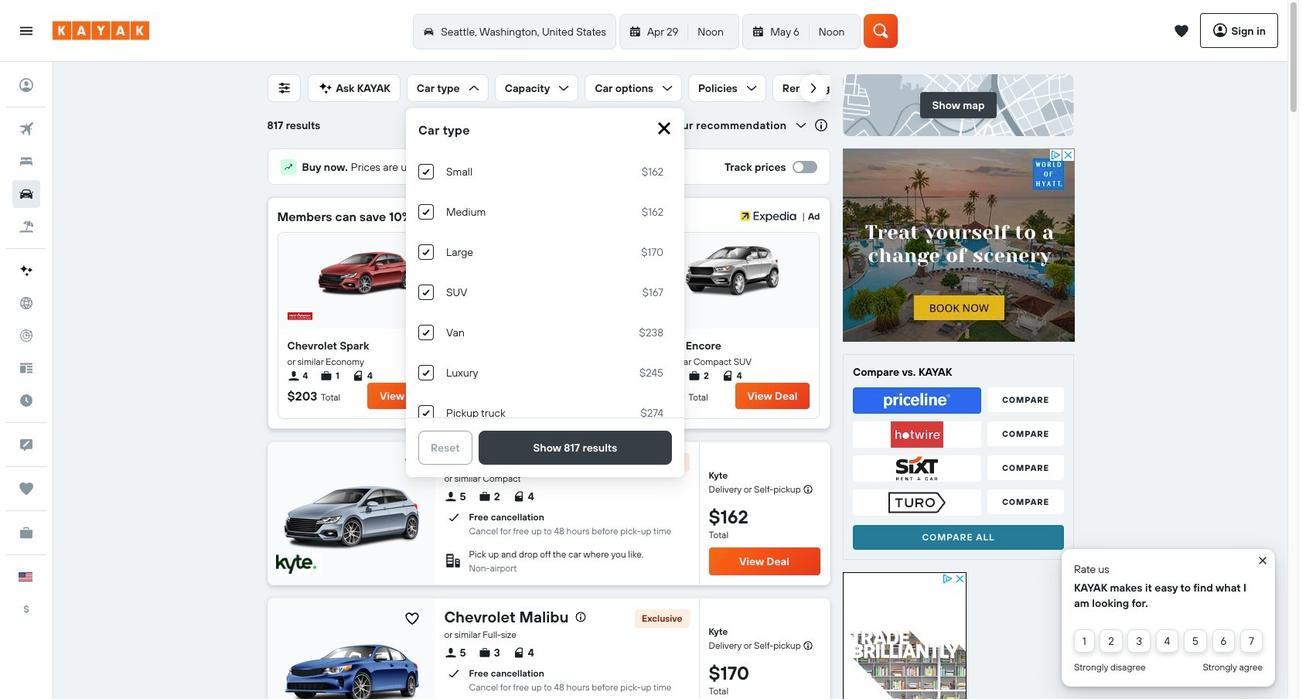 Task type: locate. For each thing, give the bounding box(es) containing it.
navigation menu image
[[19, 23, 34, 38]]

hotwire image
[[853, 422, 982, 448]]

advertisement element
[[843, 149, 1075, 342], [843, 572, 967, 699]]

search for hotels image
[[12, 148, 40, 176]]

search for flights image
[[12, 115, 40, 143]]

sign in image
[[12, 71, 40, 99]]

1 vertical spatial advertisement element
[[843, 572, 967, 699]]

united states (english) image
[[19, 572, 32, 582]]

car agency: kyte image
[[276, 555, 316, 575]]

this location is not in proximity of an airport. element
[[469, 562, 517, 574]]

0 vertical spatial advertisement element
[[843, 149, 1075, 342]]

1 advertisement element from the top
[[843, 149, 1075, 342]]

search for packages image
[[12, 213, 40, 241]]

close car type filter image
[[657, 121, 672, 136]]

list
[[287, 369, 442, 383], [655, 369, 810, 383], [444, 486, 534, 507], [444, 642, 534, 664]]

rentawreck logo image
[[287, 310, 312, 323]]

vehicle type: compact - nissan sentra or similar image
[[284, 467, 419, 557]]

find out the best time to travel image
[[12, 387, 40, 415]]

buick encore car image
[[686, 239, 779, 301]]

track a flight image
[[12, 322, 40, 350]]

search for cars image
[[12, 180, 40, 208]]

kayak for business new image
[[12, 519, 40, 547]]

trips image
[[12, 475, 40, 503]]

None field
[[628, 108, 812, 142]]

go to explore image
[[12, 289, 40, 317]]

dialog
[[1062, 549, 1275, 687]]

turo image
[[853, 490, 982, 516]]

None search field
[[412, 14, 864, 49]]

priceline image
[[853, 388, 982, 414]]



Task type: describe. For each thing, give the bounding box(es) containing it.
submit feedback about our site image
[[12, 431, 40, 459]]

hertz logo image
[[655, 310, 680, 323]]

sixt image
[[853, 456, 982, 482]]

vehicle type: full-size - chevrolet malibu or similar image
[[284, 623, 419, 699]]

expedia logo image
[[738, 210, 799, 223]]

2 advertisement element from the top
[[843, 572, 967, 699]]

go to our blog image
[[12, 354, 40, 382]]

chevrolet spark car image
[[318, 239, 411, 301]]



Task type: vqa. For each thing, say whether or not it's contained in the screenshot.
the top Advertisement element
yes



